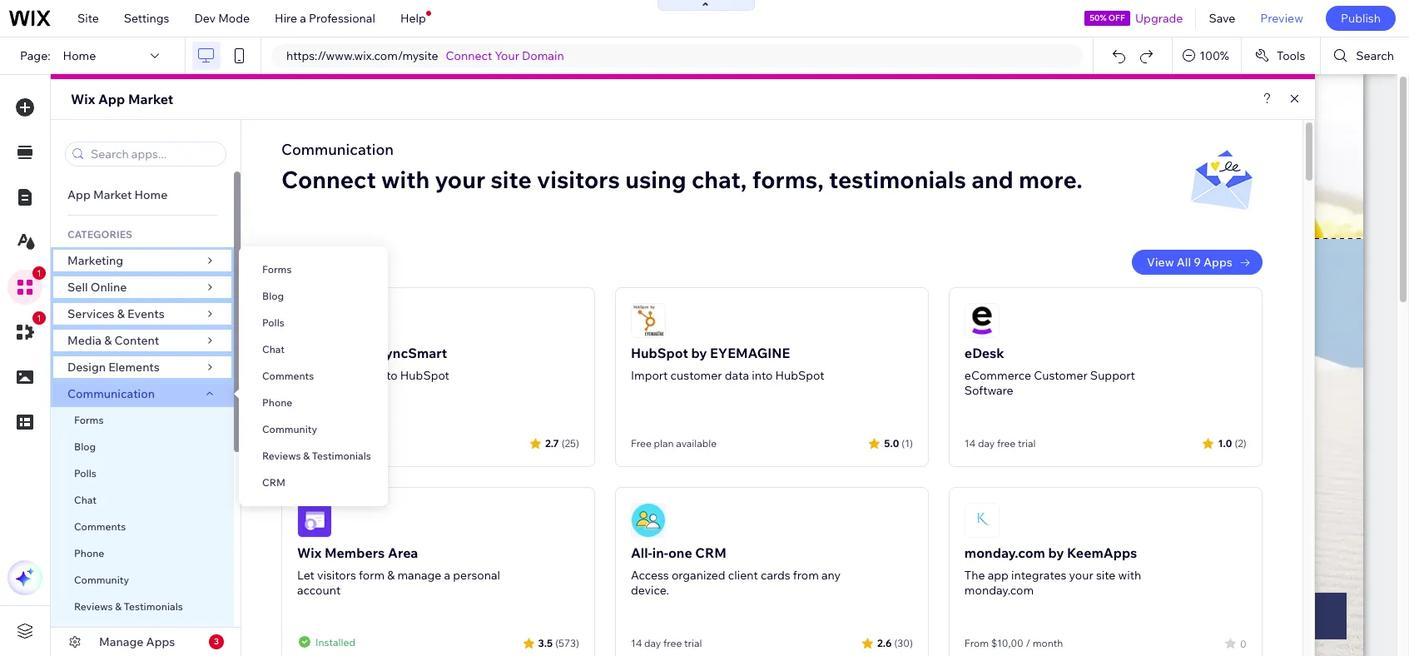 Task type: locate. For each thing, give the bounding box(es) containing it.
any
[[822, 568, 841, 583]]

testimonials up manage apps
[[124, 600, 183, 613]]

polls for the top blog link
[[262, 316, 285, 329]]

14 day free trial down software at the right of page
[[965, 437, 1036, 450]]

0 horizontal spatial forms
[[74, 414, 104, 426]]

reviews up the "manage"
[[74, 600, 113, 613]]

0 vertical spatial /
[[345, 437, 349, 450]]

& right form
[[387, 568, 395, 583]]

14 down device.
[[631, 637, 642, 649]]

0 horizontal spatial app
[[67, 187, 91, 202]]

1 vertical spatial comments link
[[51, 514, 234, 540]]

14 for ecommerce
[[965, 437, 976, 450]]

free
[[631, 437, 652, 450]]

2 monday.com from the top
[[965, 583, 1034, 598]]

1 horizontal spatial reviews & testimonials link
[[239, 443, 388, 470]]

1 horizontal spatial apps
[[1204, 255, 1233, 270]]

hubspot by syncsmart sync wix forms to hubspot
[[297, 345, 450, 383]]

trial for customer
[[1018, 437, 1036, 450]]

0 vertical spatial forms link
[[239, 256, 388, 283]]

forms link down design elements link
[[51, 407, 234, 434]]

chat link
[[239, 336, 388, 363], [51, 487, 234, 514]]

1 vertical spatial 1 button
[[7, 311, 46, 350]]

0 vertical spatial comments link
[[239, 363, 388, 390]]

0 horizontal spatial 14 day free trial
[[631, 637, 702, 649]]

1 horizontal spatial comments link
[[239, 363, 388, 390]]

professional
[[309, 11, 375, 26]]

forms inside hubspot by syncsmart sync wix forms to hubspot
[[350, 368, 384, 383]]

reviews & testimonials up the "manage"
[[74, 600, 183, 613]]

0 horizontal spatial chat
[[74, 494, 97, 506]]

design elements link
[[51, 354, 234, 381]]

free for ecommerce
[[997, 437, 1016, 450]]

site inside communication connect with your site visitors using chat, forms, testimonials and more.
[[491, 165, 532, 194]]

services
[[67, 306, 115, 321]]

1 horizontal spatial polls link
[[239, 310, 388, 336]]

1.0
[[1218, 437, 1233, 449]]

home down site at the left of page
[[63, 48, 96, 63]]

phone
[[262, 396, 292, 409], [74, 547, 104, 560]]

syncsmart
[[376, 345, 447, 361]]

a
[[300, 11, 306, 26], [444, 568, 451, 583]]

community for the community "link" associated with left blog link polls 'link'
[[74, 574, 129, 586]]

1 horizontal spatial testimonials
[[312, 450, 371, 462]]

by for keemapps
[[1049, 545, 1065, 561]]

2 horizontal spatial by
[[1049, 545, 1065, 561]]

hubspot by syncsmart logo image
[[297, 303, 332, 338]]

visitors left the 'using'
[[537, 165, 620, 194]]

wix down site at the left of page
[[71, 91, 95, 107]]

1 vertical spatial market
[[93, 187, 132, 202]]

monday.com up $10,00
[[965, 583, 1034, 598]]

from
[[297, 437, 322, 450], [965, 637, 989, 649]]

tools
[[1277, 48, 1306, 63]]

1 horizontal spatial site
[[1096, 568, 1116, 583]]

0 horizontal spatial community link
[[51, 567, 234, 594]]

0 vertical spatial monday.com
[[965, 545, 1046, 561]]

1 vertical spatial blog
[[74, 440, 96, 453]]

site inside the monday.com by keemapps the app integrates your site with monday.com
[[1096, 568, 1116, 583]]

reviews & testimonials link up wix members area logo
[[239, 443, 388, 470]]

0 vertical spatial communication
[[281, 140, 394, 159]]

app
[[98, 91, 125, 107], [67, 187, 91, 202]]

1 horizontal spatial community link
[[239, 416, 388, 443]]

14 day free trial for ecommerce
[[965, 437, 1036, 450]]

1 vertical spatial 14 day free trial
[[631, 637, 702, 649]]

your
[[495, 48, 519, 63]]

1 button left sell on the top left of page
[[7, 266, 46, 305]]

1 horizontal spatial reviews & testimonials
[[262, 450, 371, 462]]

by for eyemagine
[[691, 345, 707, 361]]

blog link down communication link on the bottom
[[51, 434, 234, 460]]

1 horizontal spatial forms link
[[239, 256, 388, 283]]

home down 'search apps...' field
[[134, 187, 168, 202]]

1 horizontal spatial reviews
[[262, 450, 301, 462]]

services & events
[[67, 306, 165, 321]]

0 vertical spatial testimonials
[[312, 450, 371, 462]]

with inside communication connect with your site visitors using chat, forms, testimonials and more.
[[381, 165, 430, 194]]

5.0
[[884, 437, 899, 449]]

reviews & testimonials for polls 'link' associated with the top blog link the community "link"
[[262, 450, 371, 462]]

1 horizontal spatial blog
[[262, 290, 284, 302]]

1 left services
[[37, 313, 42, 323]]

1 horizontal spatial a
[[444, 568, 451, 583]]

wix up let on the bottom left of page
[[297, 545, 322, 561]]

polls link for the top blog link
[[239, 310, 388, 336]]

0 horizontal spatial reviews & testimonials link
[[51, 594, 234, 620]]

1 1 button from the top
[[7, 266, 46, 305]]

free down device.
[[664, 637, 682, 649]]

0 horizontal spatial visitors
[[317, 568, 356, 583]]

trial down "organized"
[[684, 637, 702, 649]]

wix right sync
[[327, 368, 347, 383]]

month
[[351, 437, 382, 450], [1033, 637, 1064, 649]]

free down software at the right of page
[[997, 437, 1016, 450]]

0 vertical spatial visitors
[[537, 165, 620, 194]]

0 vertical spatial blog link
[[239, 283, 388, 310]]

by for syncsmart
[[358, 345, 373, 361]]

& inside wix members area let visitors form & manage a personal account
[[387, 568, 395, 583]]

1 horizontal spatial app
[[98, 91, 125, 107]]

support
[[1091, 368, 1136, 383]]

14 for in-
[[631, 637, 642, 649]]

crm inside all-in-one crm access organized client cards from any device.
[[695, 545, 727, 561]]

blog link up sync
[[239, 283, 388, 310]]

1 horizontal spatial visitors
[[537, 165, 620, 194]]

chat
[[262, 343, 285, 356], [74, 494, 97, 506]]

community link
[[239, 416, 388, 443], [51, 567, 234, 594]]

1 horizontal spatial comments
[[262, 370, 314, 382]]

by inside hubspot by syncsmart sync wix forms to hubspot
[[358, 345, 373, 361]]

software
[[965, 383, 1014, 398]]

0 vertical spatial community
[[262, 423, 317, 435]]

by up the integrates
[[1049, 545, 1065, 561]]

0 horizontal spatial by
[[358, 345, 373, 361]]

0 horizontal spatial connect
[[281, 165, 376, 194]]

1 vertical spatial polls
[[74, 467, 96, 480]]

one
[[669, 545, 692, 561]]

by inside hubspot by eyemagine import customer data into hubspot
[[691, 345, 707, 361]]

polls for left blog link
[[74, 467, 96, 480]]

apps right the "manage"
[[146, 634, 175, 649]]

day for in-
[[644, 637, 661, 649]]

1 vertical spatial 1
[[37, 313, 42, 323]]

manage
[[99, 634, 144, 649]]

1 left marketing
[[37, 268, 42, 278]]

chat,
[[692, 165, 747, 194]]

0 vertical spatial 1 button
[[7, 266, 46, 305]]

1 vertical spatial your
[[1070, 568, 1094, 583]]

0 horizontal spatial phone
[[74, 547, 104, 560]]

1 vertical spatial month
[[1033, 637, 1064, 649]]

apps right 9
[[1204, 255, 1233, 270]]

0 horizontal spatial chat link
[[51, 487, 234, 514]]

community up "from $30 / month"
[[262, 423, 317, 435]]

0 vertical spatial phone link
[[239, 390, 388, 416]]

day for ecommerce
[[978, 437, 995, 450]]

site
[[77, 11, 99, 26]]

community link up manage apps
[[51, 567, 234, 594]]

0 vertical spatial 14
[[965, 437, 976, 450]]

trial
[[1018, 437, 1036, 450], [684, 637, 702, 649]]

communication for communication
[[67, 386, 158, 401]]

customer
[[1034, 368, 1088, 383]]

visitors down members
[[317, 568, 356, 583]]

& right media
[[104, 333, 112, 348]]

1 vertical spatial a
[[444, 568, 451, 583]]

community link up crm link
[[239, 416, 388, 443]]

from left $10,00
[[965, 637, 989, 649]]

app up categories
[[67, 187, 91, 202]]

/ for monday.com
[[1026, 637, 1031, 649]]

communication inside communication connect with your site visitors using chat, forms, testimonials and more.
[[281, 140, 394, 159]]

reviews & testimonials link up manage apps
[[51, 594, 234, 620]]

chat for chat link for polls 'link' associated with the top blog link
[[262, 343, 285, 356]]

month for monday.com
[[1033, 637, 1064, 649]]

visitors inside wix members area let visitors form & manage a personal account
[[317, 568, 356, 583]]

1 vertical spatial free
[[664, 637, 682, 649]]

https://www.wix.com/mysite connect your domain
[[286, 48, 564, 63]]

2 1 button from the top
[[7, 311, 46, 350]]

dev
[[194, 11, 216, 26]]

connect inside communication connect with your site visitors using chat, forms, testimonials and more.
[[281, 165, 376, 194]]

by left syncsmart
[[358, 345, 373, 361]]

phone link for the community "link" associated with left blog link polls 'link'
[[51, 540, 234, 567]]

save
[[1209, 11, 1236, 26]]

1 horizontal spatial your
[[1070, 568, 1094, 583]]

1 1 from the top
[[37, 268, 42, 278]]

by inside the monday.com by keemapps the app integrates your site with monday.com
[[1049, 545, 1065, 561]]

hubspot right into
[[776, 368, 825, 383]]

community up the "manage"
[[74, 574, 129, 586]]

reviews & testimonials link for polls 'link' associated with the top blog link the community "link"
[[239, 443, 388, 470]]

1 vertical spatial blog link
[[51, 434, 234, 460]]

wix members area logo image
[[297, 503, 332, 538]]

hire
[[275, 11, 297, 26]]

0 horizontal spatial home
[[63, 48, 96, 63]]

0 vertical spatial a
[[300, 11, 306, 26]]

trial down the 'ecommerce'
[[1018, 437, 1036, 450]]

9
[[1194, 255, 1201, 270]]

day down device.
[[644, 637, 661, 649]]

1 vertical spatial from
[[965, 637, 989, 649]]

(25)
[[562, 437, 579, 449]]

0 horizontal spatial month
[[351, 437, 382, 450]]

forms,
[[752, 165, 824, 194]]

/ right $30
[[345, 437, 349, 450]]

0 horizontal spatial from
[[297, 437, 322, 450]]

1 horizontal spatial by
[[691, 345, 707, 361]]

14 day free trial for in-
[[631, 637, 702, 649]]

forms link
[[239, 256, 388, 283], [51, 407, 234, 434]]

comments link
[[239, 363, 388, 390], [51, 514, 234, 540]]

reviews up crm link
[[262, 450, 301, 462]]

/ right $10,00
[[1026, 637, 1031, 649]]

media
[[67, 333, 102, 348]]

0 vertical spatial community link
[[239, 416, 388, 443]]

1 vertical spatial /
[[1026, 637, 1031, 649]]

market up categories
[[93, 187, 132, 202]]

site
[[491, 165, 532, 194], [1096, 568, 1116, 583]]

comments link for the community "link" associated with left blog link polls 'link'
[[51, 514, 234, 540]]

3.5 (573)
[[538, 637, 579, 649]]

reviews & testimonials link
[[239, 443, 388, 470], [51, 594, 234, 620]]

(573)
[[556, 637, 579, 649]]

2 horizontal spatial forms
[[350, 368, 384, 383]]

keemapps
[[1067, 545, 1138, 561]]

app up 'search apps...' field
[[98, 91, 125, 107]]

0 vertical spatial trial
[[1018, 437, 1036, 450]]

0 horizontal spatial day
[[644, 637, 661, 649]]

1 vertical spatial forms
[[350, 368, 384, 383]]

integrates
[[1012, 568, 1067, 583]]

month right $30
[[351, 437, 382, 450]]

access
[[631, 568, 669, 583]]

wix for members
[[297, 545, 322, 561]]

1 vertical spatial forms link
[[51, 407, 234, 434]]

1 horizontal spatial phone link
[[239, 390, 388, 416]]

view
[[1147, 255, 1174, 270]]

monday.com up app
[[965, 545, 1046, 561]]

ecommerce
[[965, 368, 1032, 383]]

0 horizontal spatial wix
[[71, 91, 95, 107]]

polls link down communication link on the bottom
[[51, 460, 234, 487]]

available
[[676, 437, 717, 450]]

community for polls 'link' associated with the top blog link the community "link"
[[262, 423, 317, 435]]

comments for left blog link
[[74, 520, 126, 533]]

preview
[[1261, 11, 1304, 26]]

settings
[[124, 11, 169, 26]]

$10,00
[[991, 637, 1024, 649]]

0 horizontal spatial comments
[[74, 520, 126, 533]]

communication link
[[51, 381, 234, 407]]

0 vertical spatial polls
[[262, 316, 285, 329]]

import
[[631, 368, 668, 383]]

a right hire
[[300, 11, 306, 26]]

month right $10,00
[[1033, 637, 1064, 649]]

chat link for polls 'link' associated with the top blog link
[[239, 336, 388, 363]]

0 horizontal spatial community
[[74, 574, 129, 586]]

1 vertical spatial monday.com
[[965, 583, 1034, 598]]

Search apps... field
[[86, 142, 221, 166]]

wix inside wix members area let visitors form & manage a personal account
[[297, 545, 322, 561]]

&
[[117, 306, 125, 321], [104, 333, 112, 348], [303, 450, 310, 462], [387, 568, 395, 583], [115, 600, 122, 613]]

0 horizontal spatial phone link
[[51, 540, 234, 567]]

1 vertical spatial community
[[74, 574, 129, 586]]

0 vertical spatial 1
[[37, 268, 42, 278]]

0 horizontal spatial forms link
[[51, 407, 234, 434]]

0 vertical spatial reviews & testimonials
[[262, 450, 371, 462]]

0 horizontal spatial reviews & testimonials
[[74, 600, 183, 613]]

0 vertical spatial day
[[978, 437, 995, 450]]

1 horizontal spatial month
[[1033, 637, 1064, 649]]

1 button
[[7, 266, 46, 305], [7, 311, 46, 350]]

14 day free trial down device.
[[631, 637, 702, 649]]

hubspot
[[297, 345, 355, 361], [631, 345, 688, 361], [400, 368, 450, 383], [776, 368, 825, 383]]

using
[[625, 165, 687, 194]]

& up the "manage"
[[115, 600, 122, 613]]

wix inside hubspot by syncsmart sync wix forms to hubspot
[[327, 368, 347, 383]]

reviews
[[262, 450, 301, 462], [74, 600, 113, 613]]

month for hubspot
[[351, 437, 382, 450]]

forms
[[262, 263, 292, 276], [350, 368, 384, 383], [74, 414, 104, 426]]

polls link up sync
[[239, 310, 388, 336]]

forms link for left blog link
[[51, 407, 234, 434]]

polls link for left blog link
[[51, 460, 234, 487]]

0 horizontal spatial /
[[345, 437, 349, 450]]

14 down software at the right of page
[[965, 437, 976, 450]]

1 horizontal spatial home
[[134, 187, 168, 202]]

0 vertical spatial site
[[491, 165, 532, 194]]

1 monday.com from the top
[[965, 545, 1046, 561]]

forms for the top blog link's forms link
[[262, 263, 292, 276]]

0 horizontal spatial with
[[381, 165, 430, 194]]

sell
[[67, 280, 88, 295]]

0 vertical spatial month
[[351, 437, 382, 450]]

0 vertical spatial polls link
[[239, 310, 388, 336]]

save button
[[1197, 0, 1248, 37]]

by up customer
[[691, 345, 707, 361]]

0 vertical spatial phone
[[262, 396, 292, 409]]

1 vertical spatial polls link
[[51, 460, 234, 487]]

2 vertical spatial forms
[[74, 414, 104, 426]]

with inside the monday.com by keemapps the app integrates your site with monday.com
[[1119, 568, 1142, 583]]

wix
[[71, 91, 95, 107], [327, 368, 347, 383], [297, 545, 322, 561]]

by
[[358, 345, 373, 361], [691, 345, 707, 361], [1049, 545, 1065, 561]]

forms link up hubspot by syncsmart logo in the left of the page
[[239, 256, 388, 283]]

0 vertical spatial reviews & testimonials link
[[239, 443, 388, 470]]

testimonials up crm link
[[312, 450, 371, 462]]

comments
[[262, 370, 314, 382], [74, 520, 126, 533]]

phone link for polls 'link' associated with the top blog link the community "link"
[[239, 390, 388, 416]]

1 horizontal spatial communication
[[281, 140, 394, 159]]

day down software at the right of page
[[978, 437, 995, 450]]

reviews & testimonials
[[262, 450, 371, 462], [74, 600, 183, 613]]

reviews & testimonials up crm link
[[262, 450, 371, 462]]

wix for app
[[71, 91, 95, 107]]

market inside the app market home link
[[93, 187, 132, 202]]

1 vertical spatial reviews & testimonials
[[74, 600, 183, 613]]

market up 'search apps...' field
[[128, 91, 173, 107]]

hubspot up sync
[[297, 345, 355, 361]]

a right manage
[[444, 568, 451, 583]]

from left $30
[[297, 437, 322, 450]]

0 horizontal spatial free
[[664, 637, 682, 649]]

2 horizontal spatial wix
[[327, 368, 347, 383]]

wix members area let visitors form & manage a personal account
[[297, 545, 500, 598]]

members
[[325, 545, 385, 561]]

1 button left media
[[7, 311, 46, 350]]

1 vertical spatial chat link
[[51, 487, 234, 514]]

0 horizontal spatial polls link
[[51, 460, 234, 487]]

polls link
[[239, 310, 388, 336], [51, 460, 234, 487]]

$30
[[324, 437, 342, 450]]

2 vertical spatial crm
[[695, 545, 727, 561]]



Task type: vqa. For each thing, say whether or not it's contained in the screenshot.


Task type: describe. For each thing, give the bounding box(es) containing it.
2 1 from the top
[[37, 313, 42, 323]]

forms link for the top blog link
[[239, 256, 388, 283]]

help
[[400, 11, 426, 26]]

dev mode
[[194, 11, 250, 26]]

publish button
[[1326, 6, 1396, 31]]

1 vertical spatial app
[[67, 187, 91, 202]]

& up crm link
[[303, 450, 310, 462]]

connect for connect with your site visitors using chat, forms, testimonials and more.
[[281, 165, 376, 194]]

and
[[972, 165, 1014, 194]]

& left events
[[117, 306, 125, 321]]

communication for communication connect with your site visitors using chat, forms, testimonials and more.
[[281, 140, 394, 159]]

form
[[359, 568, 385, 583]]

0 vertical spatial crm
[[281, 252, 317, 271]]

mode
[[218, 11, 250, 26]]

reviews for the community "link" associated with left blog link polls 'link'
[[74, 600, 113, 613]]

design elements
[[67, 360, 160, 375]]

0 horizontal spatial blog link
[[51, 434, 234, 460]]

chat link for left blog link polls 'link'
[[51, 487, 234, 514]]

preview button
[[1248, 0, 1316, 37]]

0 vertical spatial home
[[63, 48, 96, 63]]

plan
[[654, 437, 674, 450]]

categories
[[67, 228, 132, 241]]

sell online link
[[51, 274, 234, 301]]

1.0 (2)
[[1218, 437, 1247, 449]]

from for monday.com by keemapps
[[965, 637, 989, 649]]

the
[[965, 568, 985, 583]]

services & events link
[[51, 301, 234, 327]]

testimonials for the top blog link
[[312, 450, 371, 462]]

account
[[297, 583, 341, 598]]

let
[[297, 568, 315, 583]]

client
[[728, 568, 758, 583]]

your inside the monday.com by keemapps the app integrates your site with monday.com
[[1070, 568, 1094, 583]]

0
[[1241, 637, 1247, 650]]

device.
[[631, 583, 669, 598]]

hubspot by eyemagine import customer data into hubspot
[[631, 345, 825, 383]]

2.6
[[878, 637, 892, 649]]

domain
[[522, 48, 564, 63]]

(2)
[[1235, 437, 1247, 449]]

to
[[387, 368, 398, 383]]

from $10,00 / month
[[965, 637, 1064, 649]]

2.6 (30)
[[878, 637, 913, 649]]

search
[[1357, 48, 1395, 63]]

reviews for polls 'link' associated with the top blog link the community "link"
[[262, 450, 301, 462]]

all-
[[631, 545, 653, 561]]

personal
[[453, 568, 500, 583]]

community link for left blog link polls 'link'
[[51, 567, 234, 594]]

design
[[67, 360, 106, 375]]

in-
[[653, 545, 669, 561]]

from for hubspot by syncsmart
[[297, 437, 322, 450]]

phone for comments link associated with the community "link" associated with left blog link polls 'link'
[[74, 547, 104, 560]]

events
[[127, 306, 165, 321]]

app
[[988, 568, 1009, 583]]

view all 9 apps link
[[1132, 250, 1263, 275]]

0 vertical spatial market
[[128, 91, 173, 107]]

installed
[[316, 636, 355, 648]]

marketing
[[67, 253, 123, 268]]

wix app market
[[71, 91, 173, 107]]

free plan available
[[631, 437, 717, 450]]

1 vertical spatial apps
[[146, 634, 175, 649]]

data
[[725, 368, 749, 383]]

https://www.wix.com/mysite
[[286, 48, 438, 63]]

marketing link
[[51, 247, 234, 274]]

hubspot up import
[[631, 345, 688, 361]]

5.0 (1)
[[884, 437, 913, 449]]

content
[[114, 333, 159, 348]]

from
[[793, 568, 819, 583]]

3.5
[[538, 637, 553, 649]]

hubspot down syncsmart
[[400, 368, 450, 383]]

all-in-one crm access organized client cards from any device.
[[631, 545, 841, 598]]

off
[[1109, 12, 1125, 23]]

50%
[[1090, 12, 1107, 23]]

forms for forms link for left blog link
[[74, 414, 104, 426]]

reviews & testimonials for the community "link" associated with left blog link polls 'link'
[[74, 600, 183, 613]]

sell online
[[67, 280, 127, 295]]

100%
[[1200, 48, 1230, 63]]

hire a professional
[[275, 11, 375, 26]]

customer
[[671, 368, 722, 383]]

crm link
[[239, 470, 388, 496]]

0 vertical spatial app
[[98, 91, 125, 107]]

/ for hubspot
[[345, 437, 349, 450]]

into
[[752, 368, 773, 383]]

testimonials for left blog link
[[124, 600, 183, 613]]

3
[[214, 636, 219, 647]]

2.7
[[545, 437, 559, 449]]

free for in-
[[664, 637, 682, 649]]

trial for one
[[684, 637, 702, 649]]

manage apps
[[99, 634, 175, 649]]

100% button
[[1173, 37, 1241, 74]]

monday.com by keemapps logo image
[[965, 503, 1000, 538]]

edesk ecommerce customer support software
[[965, 345, 1136, 398]]

comments for the top blog link
[[262, 370, 314, 382]]

phone for polls 'link' associated with the top blog link the community "link" comments link
[[262, 396, 292, 409]]

community link for polls 'link' associated with the top blog link
[[239, 416, 388, 443]]

all-in-one crm logo image
[[631, 503, 666, 538]]

blog for left blog link
[[74, 440, 96, 453]]

elements
[[108, 360, 160, 375]]

your inside communication connect with your site visitors using chat, forms, testimonials and more.
[[435, 165, 486, 194]]

testimonials
[[829, 165, 967, 194]]

hubspot by eyemagine logo image
[[631, 303, 666, 338]]

view all 9 apps
[[1147, 255, 1233, 270]]

reviews & testimonials link for the community "link" associated with left blog link polls 'link'
[[51, 594, 234, 620]]

online
[[91, 280, 127, 295]]

blog for the top blog link
[[262, 290, 284, 302]]

a inside wix members area let visitors form & manage a personal account
[[444, 568, 451, 583]]

home inside the app market home link
[[134, 187, 168, 202]]

from $30 / month
[[297, 437, 382, 450]]

visitors inside communication connect with your site visitors using chat, forms, testimonials and more.
[[537, 165, 620, 194]]

(30)
[[895, 637, 913, 649]]

50% off
[[1090, 12, 1125, 23]]

media & content
[[67, 333, 159, 348]]

eyemagine
[[710, 345, 790, 361]]

connect for connect your domain
[[446, 48, 492, 63]]

crm inside crm link
[[262, 476, 286, 489]]

edesk logo image
[[965, 303, 1000, 338]]

upgrade
[[1136, 11, 1183, 26]]

all
[[1177, 255, 1192, 270]]

2.7 (25)
[[545, 437, 579, 449]]

comments link for polls 'link' associated with the top blog link the community "link"
[[239, 363, 388, 390]]

edesk
[[965, 345, 1005, 361]]

communication connect with your site visitors using chat, forms, testimonials and more.
[[281, 140, 1083, 194]]

chat for left blog link polls 'link' chat link
[[74, 494, 97, 506]]



